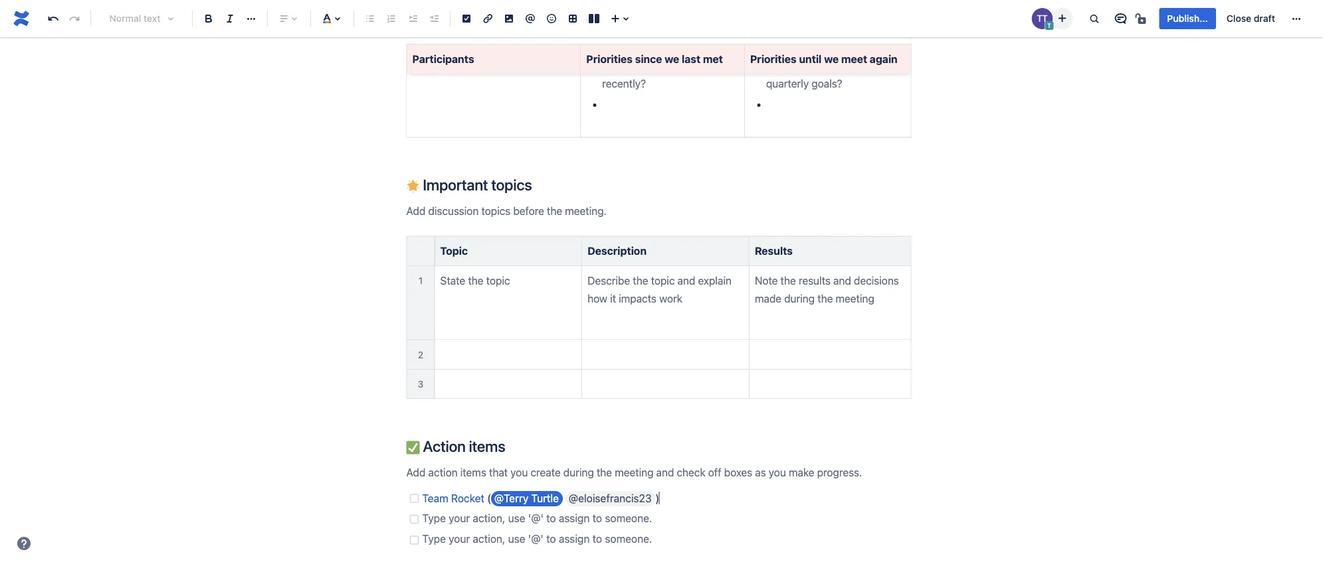 Task type: vqa. For each thing, say whether or not it's contained in the screenshot.
the Choose a category using a popup picker window.
no



Task type: locate. For each thing, give the bounding box(es) containing it.
priorities
[[586, 52, 633, 65], [750, 52, 796, 65]]

1 horizontal spatial we
[[824, 52, 839, 65]]

priorities left since
[[586, 52, 633, 65]]

turtle
[[531, 493, 559, 505]]

publish...
[[1167, 13, 1208, 24]]

more formatting image
[[243, 11, 259, 27]]

0 horizontal spatial we
[[665, 52, 679, 65]]

1 priorities from the left
[[586, 52, 633, 65]]

numbered list ⌘⇧7 image
[[383, 11, 399, 27]]

we right until
[[824, 52, 839, 65]]

mention image
[[522, 11, 538, 27]]

close draft button
[[1219, 8, 1283, 29]]

topic
[[440, 245, 468, 258]]

2
[[418, 350, 423, 361]]

priorities left until
[[750, 52, 796, 65]]

)
[[655, 493, 659, 505]]

1 we from the left
[[665, 52, 679, 65]]

table image
[[565, 11, 581, 27]]

action items
[[420, 438, 505, 456]]

(
[[487, 493, 491, 505]]

2 priorities from the left
[[750, 52, 796, 65]]

:white_check_mark: image
[[406, 442, 420, 455]]

important topics
[[420, 176, 532, 194]]

action
[[423, 438, 466, 456]]

0 horizontal spatial priorities
[[586, 52, 633, 65]]

we left last
[[665, 52, 679, 65]]

results
[[755, 245, 793, 258]]

:white_check_mark: image
[[406, 442, 420, 455]]

:star2: image
[[406, 180, 420, 194], [406, 180, 420, 194]]

@eloisefrancis23
[[569, 493, 652, 505]]

undo ⌘z image
[[45, 11, 61, 27]]

no restrictions image
[[1134, 11, 1150, 27]]

close
[[1227, 13, 1251, 24]]

we
[[665, 52, 679, 65], [824, 52, 839, 65]]

again
[[870, 52, 897, 65]]

team rocket ( @terry turtle
[[422, 493, 559, 505]]

priorities for priorities until we meet again
[[750, 52, 796, 65]]

confluence image
[[11, 8, 32, 29], [11, 8, 32, 29]]

@terry
[[494, 493, 528, 505]]

2 we from the left
[[824, 52, 839, 65]]

rocket
[[451, 493, 484, 505]]

1 horizontal spatial priorities
[[750, 52, 796, 65]]

link image
[[480, 11, 496, 27]]

more image
[[1288, 11, 1304, 27]]

1 2 3
[[418, 276, 423, 390]]



Task type: describe. For each thing, give the bounding box(es) containing it.
topics
[[491, 176, 532, 194]]

invite to edit image
[[1054, 10, 1070, 26]]

meet
[[841, 52, 867, 65]]

we for until
[[824, 52, 839, 65]]

until
[[799, 52, 822, 65]]

action item image
[[458, 11, 474, 27]]

description
[[588, 245, 647, 258]]

find and replace image
[[1086, 11, 1102, 27]]

comment icon image
[[1113, 11, 1129, 27]]

items
[[469, 438, 505, 456]]

help image
[[16, 536, 32, 552]]

@eloisefrancis23 )
[[569, 493, 659, 505]]

redo ⌘⇧z image
[[66, 11, 82, 27]]

priorities until we meet again
[[750, 52, 897, 65]]

participants
[[412, 52, 474, 65]]

team rocket link
[[422, 493, 484, 505]]

Main content area, start typing to enter text. text field
[[398, 0, 919, 550]]

3
[[418, 379, 423, 390]]

outdent ⇧tab image
[[405, 11, 421, 27]]

last
[[682, 52, 700, 65]]

1
[[419, 276, 423, 287]]

indent tab image
[[426, 11, 442, 27]]

we for since
[[665, 52, 679, 65]]

bullet list ⌘⇧8 image
[[362, 11, 378, 27]]

important
[[423, 176, 488, 194]]

publish... button
[[1159, 8, 1216, 29]]

since
[[635, 52, 662, 65]]

team
[[422, 493, 448, 505]]

terry turtle image
[[1032, 8, 1053, 29]]

emoji image
[[544, 11, 560, 27]]

layouts image
[[586, 11, 602, 27]]

priorities since we last met
[[586, 52, 723, 65]]

italic ⌘i image
[[222, 11, 238, 27]]

bold ⌘b image
[[201, 11, 217, 27]]

add image, video, or file image
[[501, 11, 517, 27]]

draft
[[1254, 13, 1275, 24]]

met
[[703, 52, 723, 65]]

priorities for priorities since we last met
[[586, 52, 633, 65]]

close draft
[[1227, 13, 1275, 24]]



